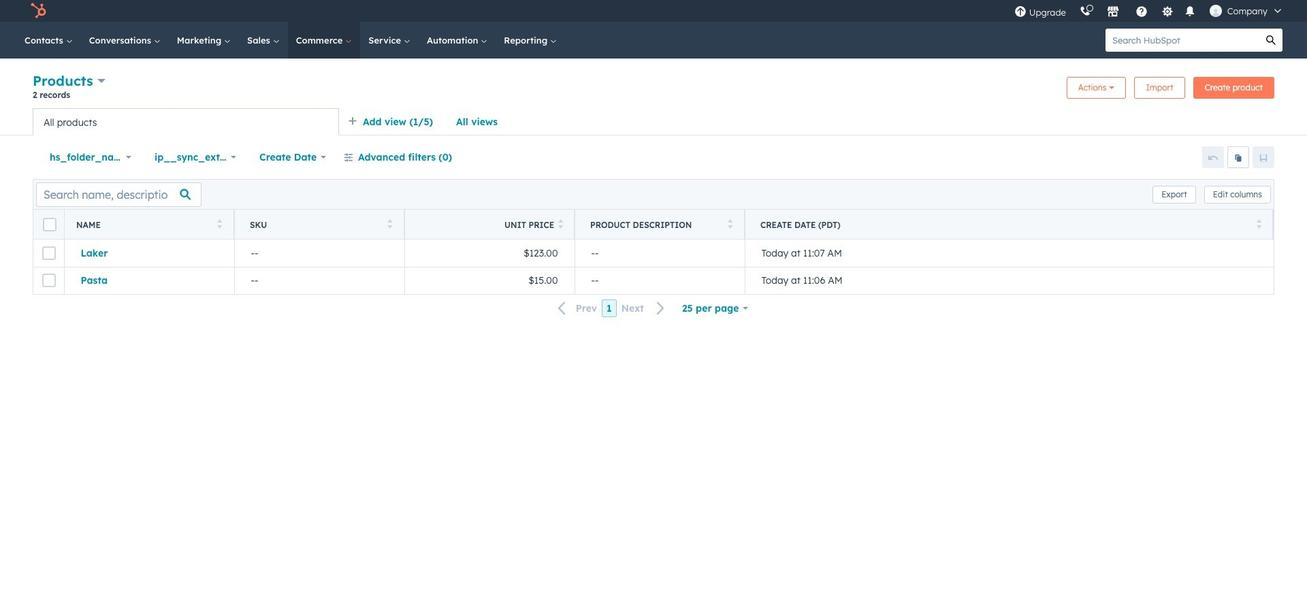 Task type: describe. For each thing, give the bounding box(es) containing it.
press to sort. image for fourth press to sort. element
[[728, 219, 733, 229]]

marketplaces image
[[1107, 6, 1120, 18]]

5 press to sort. element from the left
[[1257, 219, 1262, 231]]

Search HubSpot search field
[[1106, 29, 1260, 52]]

press to sort. image for fifth press to sort. element from the right
[[217, 219, 222, 229]]

3 press to sort. element from the left
[[559, 219, 564, 231]]

Search name, description, or SKU search field
[[36, 182, 202, 207]]

pagination navigation
[[550, 300, 674, 318]]

press to sort. image for first press to sort. element from right
[[1257, 219, 1262, 229]]



Task type: locate. For each thing, give the bounding box(es) containing it.
2 press to sort. image from the left
[[1257, 219, 1262, 229]]

0 horizontal spatial press to sort. image
[[217, 219, 222, 229]]

2 press to sort. image from the left
[[387, 219, 392, 229]]

1 press to sort. element from the left
[[217, 219, 222, 231]]

3 press to sort. image from the left
[[559, 219, 564, 229]]

menu
[[1008, 0, 1291, 22]]

0 horizontal spatial press to sort. image
[[728, 219, 733, 229]]

2 horizontal spatial press to sort. image
[[559, 219, 564, 229]]

1 horizontal spatial press to sort. image
[[1257, 219, 1262, 229]]

press to sort. image for 3rd press to sort. element from the right
[[559, 219, 564, 229]]

jacob simon image
[[1210, 5, 1222, 17]]

press to sort. image for second press to sort. element
[[387, 219, 392, 229]]

1 press to sort. image from the left
[[217, 219, 222, 229]]

1 press to sort. image from the left
[[728, 219, 733, 229]]

press to sort. image
[[217, 219, 222, 229], [387, 219, 392, 229], [559, 219, 564, 229]]

4 press to sort. element from the left
[[728, 219, 733, 231]]

press to sort. image
[[728, 219, 733, 229], [1257, 219, 1262, 229]]

banner
[[33, 71, 1275, 108]]

1 horizontal spatial press to sort. image
[[387, 219, 392, 229]]

2 press to sort. element from the left
[[387, 219, 392, 231]]

press to sort. element
[[217, 219, 222, 231], [387, 219, 392, 231], [559, 219, 564, 231], [728, 219, 733, 231], [1257, 219, 1262, 231]]



Task type: vqa. For each thing, say whether or not it's contained in the screenshot.
third Press To Sort. element's Press to sort. image
yes



